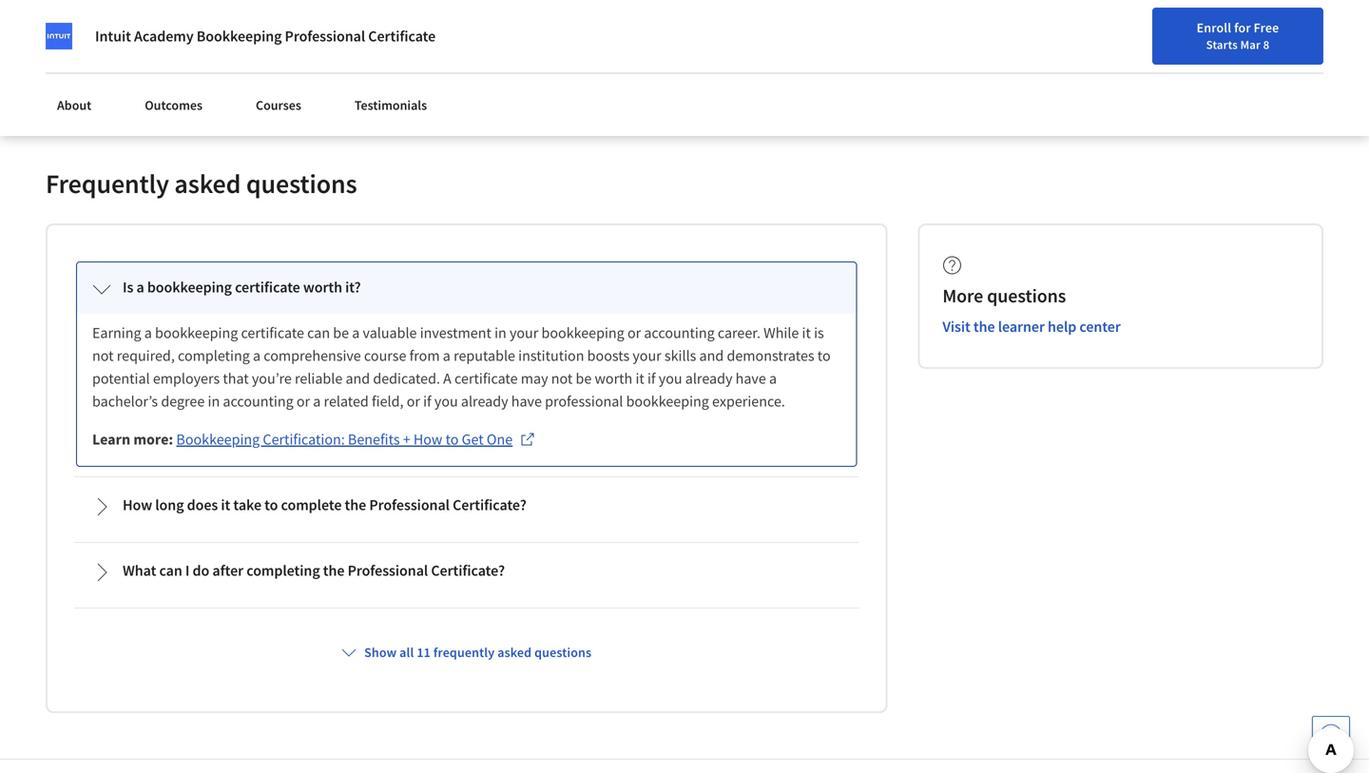 Task type: locate. For each thing, give the bounding box(es) containing it.
certificate?
[[453, 496, 527, 515], [431, 561, 505, 580]]

can inside the earning a bookkeeping certificate can be a valuable investment in your bookkeeping or accounting career. while it is not required, completing a comprehensive course from a reputable institution boosts your skills and demonstrates to potential employers that you're reliable and dedicated. a certificate may not be worth it if you already have a bachelor's degree in accounting or a related field, or if you already have professional bookkeeping experience.
[[307, 324, 330, 343]]

have up experience.
[[736, 369, 766, 388]]

bookkeeping inside is a bookkeeping certificate worth it? dropdown button
[[147, 278, 232, 297]]

1 vertical spatial asked
[[498, 644, 532, 661]]

if
[[648, 369, 656, 388], [423, 392, 432, 411]]

0 horizontal spatial can
[[159, 561, 182, 580]]

or up boosts
[[628, 324, 641, 343]]

completing
[[178, 346, 250, 365], [247, 561, 320, 580]]

1 vertical spatial in
[[208, 392, 220, 411]]

1 horizontal spatial to
[[446, 430, 459, 449]]

already down skills at the top of the page
[[686, 369, 733, 388]]

1 horizontal spatial if
[[648, 369, 656, 388]]

0 horizontal spatial accounting
[[223, 392, 294, 411]]

intuit image
[[46, 23, 72, 49]]

already up get
[[461, 392, 508, 411]]

it inside dropdown button
[[221, 496, 230, 515]]

completing inside dropdown button
[[247, 561, 320, 580]]

long
[[155, 496, 184, 515]]

1 vertical spatial questions
[[987, 284, 1067, 308]]

to inside "link"
[[446, 430, 459, 449]]

0 horizontal spatial to
[[265, 496, 278, 515]]

1 vertical spatial professional
[[369, 496, 450, 515]]

0 vertical spatial can
[[307, 324, 330, 343]]

worth down boosts
[[595, 369, 633, 388]]

1 horizontal spatial it
[[636, 369, 645, 388]]

0 vertical spatial questions
[[246, 167, 357, 200]]

be
[[333, 324, 349, 343], [576, 369, 592, 388]]

2 horizontal spatial questions
[[987, 284, 1067, 308]]

your up institution on the left of the page
[[510, 324, 539, 343]]

completing up that
[[178, 346, 250, 365]]

outcomes
[[145, 97, 203, 114]]

0 vertical spatial if
[[648, 369, 656, 388]]

2 vertical spatial it
[[221, 496, 230, 515]]

how left long
[[123, 496, 152, 515]]

certificate inside dropdown button
[[235, 278, 300, 297]]

frequently asked questions
[[46, 167, 357, 200]]

the down how long does it take to complete the professional certificate?
[[323, 561, 345, 580]]

0 horizontal spatial if
[[423, 392, 432, 411]]

or
[[628, 324, 641, 343], [297, 392, 310, 411], [407, 392, 420, 411]]

be up professional
[[576, 369, 592, 388]]

0 horizontal spatial how
[[123, 496, 152, 515]]

accounting up skills at the top of the page
[[644, 324, 715, 343]]

0 horizontal spatial it
[[221, 496, 230, 515]]

accounting
[[644, 324, 715, 343], [223, 392, 294, 411]]

collapsed list
[[70, 256, 863, 773]]

2 vertical spatial the
[[323, 561, 345, 580]]

is
[[814, 324, 824, 343]]

0 vertical spatial worth
[[303, 278, 342, 297]]

a right from
[[443, 346, 451, 365]]

institution
[[519, 346, 585, 365]]

professional
[[545, 392, 623, 411]]

1 horizontal spatial have
[[736, 369, 766, 388]]

course
[[364, 346, 407, 365]]

bookkeeping inside "link"
[[176, 430, 260, 449]]

to inside dropdown button
[[265, 496, 278, 515]]

1 horizontal spatial not
[[551, 369, 573, 388]]

0 horizontal spatial already
[[461, 392, 508, 411]]

+
[[403, 430, 411, 449]]

enroll for free starts mar 8
[[1197, 19, 1280, 52]]

frequently
[[434, 644, 495, 661]]

1 vertical spatial accounting
[[223, 392, 294, 411]]

certificate for can
[[241, 324, 304, 343]]

in up reputable
[[495, 324, 507, 343]]

1 vertical spatial can
[[159, 561, 182, 580]]

0 horizontal spatial worth
[[303, 278, 342, 297]]

worth
[[303, 278, 342, 297], [595, 369, 633, 388]]

0 vertical spatial already
[[686, 369, 733, 388]]

bookkeeping up employers at the left of page
[[155, 324, 238, 343]]

in right 'degree'
[[208, 392, 220, 411]]

what
[[123, 561, 156, 580]]

1 vertical spatial completing
[[247, 561, 320, 580]]

1 horizontal spatial asked
[[498, 644, 532, 661]]

have down may at left
[[512, 392, 542, 411]]

bookkeeping right academy
[[197, 27, 282, 46]]

what can i do after completing the professional certificate?
[[123, 561, 505, 580]]

1 vertical spatial it
[[636, 369, 645, 388]]

valuable
[[363, 324, 417, 343]]

related
[[324, 392, 369, 411]]

bookkeeping certification: benefits + how to get one
[[176, 430, 513, 449]]

certificate down reputable
[[455, 369, 518, 388]]

1 horizontal spatial can
[[307, 324, 330, 343]]

0 vertical spatial not
[[92, 346, 114, 365]]

visit the learner help center link
[[943, 317, 1121, 336]]

can left "i"
[[159, 561, 182, 580]]

0 horizontal spatial or
[[297, 392, 310, 411]]

0 vertical spatial be
[[333, 324, 349, 343]]

the right complete
[[345, 496, 366, 515]]

2 vertical spatial to
[[265, 496, 278, 515]]

asked down outcomes
[[174, 167, 241, 200]]

show
[[364, 644, 397, 661]]

and right skills at the top of the page
[[700, 346, 724, 365]]

1 horizontal spatial be
[[576, 369, 592, 388]]

a up required,
[[144, 324, 152, 343]]

opens in a new tab image
[[521, 432, 536, 447]]

it?
[[345, 278, 361, 297]]

not down the earning
[[92, 346, 114, 365]]

questions inside more questions visit the learner help center
[[987, 284, 1067, 308]]

to
[[818, 346, 831, 365], [446, 430, 459, 449], [265, 496, 278, 515]]

1 vertical spatial worth
[[595, 369, 633, 388]]

0 vertical spatial your
[[510, 324, 539, 343]]

0 vertical spatial and
[[700, 346, 724, 365]]

0 horizontal spatial you
[[435, 392, 458, 411]]

testimonials
[[355, 97, 427, 114]]

professional inside dropdown button
[[369, 496, 450, 515]]

be up comprehensive
[[333, 324, 349, 343]]

or down dedicated.
[[407, 392, 420, 411]]

free
[[1254, 19, 1280, 36]]

0 vertical spatial you
[[659, 369, 683, 388]]

None search field
[[271, 12, 585, 50]]

0 vertical spatial to
[[818, 346, 831, 365]]

certificate? inside dropdown button
[[453, 496, 527, 515]]

your left skills at the top of the page
[[633, 346, 662, 365]]

reliable
[[295, 369, 343, 388]]

1 vertical spatial certificate
[[241, 324, 304, 343]]

what can i do after completing the professional certificate? button
[[77, 546, 856, 598]]

0 horizontal spatial have
[[512, 392, 542, 411]]

1 vertical spatial your
[[633, 346, 662, 365]]

professional left certificate
[[285, 27, 365, 46]]

0 horizontal spatial be
[[333, 324, 349, 343]]

2 vertical spatial professional
[[348, 561, 428, 580]]

a right is
[[136, 278, 144, 297]]

how long does it take to complete the professional certificate? button
[[77, 481, 856, 532]]

and
[[700, 346, 724, 365], [346, 369, 370, 388]]

2 horizontal spatial it
[[802, 324, 811, 343]]

1 vertical spatial how
[[123, 496, 152, 515]]

already
[[686, 369, 733, 388], [461, 392, 508, 411]]

1 vertical spatial and
[[346, 369, 370, 388]]

learn more:
[[92, 430, 176, 449]]

1 vertical spatial bookkeeping
[[176, 430, 260, 449]]

0 vertical spatial certificate?
[[453, 496, 527, 515]]

one
[[487, 430, 513, 449]]

you
[[659, 369, 683, 388], [435, 392, 458, 411]]

dedicated.
[[373, 369, 440, 388]]

2 vertical spatial questions
[[535, 644, 592, 661]]

1 horizontal spatial worth
[[595, 369, 633, 388]]

the
[[974, 317, 996, 336], [345, 496, 366, 515], [323, 561, 345, 580]]

certification:
[[263, 430, 345, 449]]

0 horizontal spatial your
[[510, 324, 539, 343]]

to right take
[[265, 496, 278, 515]]

asked right the frequently
[[498, 644, 532, 661]]

certificate? down one
[[453, 496, 527, 515]]

0 vertical spatial completing
[[178, 346, 250, 365]]

a left the valuable
[[352, 324, 360, 343]]

worth inside the earning a bookkeeping certificate can be a valuable investment in your bookkeeping or accounting career. while it is not required, completing a comprehensive course from a reputable institution boosts your skills and demonstrates to potential employers that you're reliable and dedicated. a certificate may not be worth it if you already have a bachelor's degree in accounting or a related field, or if you already have professional bookkeeping experience.
[[595, 369, 633, 388]]

how long does it take to complete the professional certificate?
[[123, 496, 527, 515]]

testimonials link
[[343, 86, 439, 125]]

can
[[307, 324, 330, 343], [159, 561, 182, 580]]

not
[[92, 346, 114, 365], [551, 369, 573, 388]]

questions
[[246, 167, 357, 200], [987, 284, 1067, 308], [535, 644, 592, 661]]

0 vertical spatial how
[[414, 430, 443, 449]]

professional down +
[[369, 496, 450, 515]]

bookkeeping
[[147, 278, 232, 297], [155, 324, 238, 343], [542, 324, 625, 343], [626, 392, 709, 411]]

0 horizontal spatial asked
[[174, 167, 241, 200]]

0 vertical spatial certificate
[[235, 278, 300, 297]]

show all 11 frequently asked questions
[[364, 644, 592, 661]]

0 vertical spatial accounting
[[644, 324, 715, 343]]

the right visit
[[974, 317, 996, 336]]

a up the you're
[[253, 346, 261, 365]]

about
[[57, 97, 92, 114]]

or down reliable
[[297, 392, 310, 411]]

the inside more questions visit the learner help center
[[974, 317, 996, 336]]

1 vertical spatial the
[[345, 496, 366, 515]]

1 vertical spatial not
[[551, 369, 573, 388]]

complete
[[281, 496, 342, 515]]

how right +
[[414, 430, 443, 449]]

0 horizontal spatial questions
[[246, 167, 357, 200]]

more questions visit the learner help center
[[943, 284, 1121, 336]]

accounting down the you're
[[223, 392, 294, 411]]

help
[[1048, 317, 1077, 336]]

bookkeeping down 'degree'
[[176, 430, 260, 449]]

1 vertical spatial certificate?
[[431, 561, 505, 580]]

and up related
[[346, 369, 370, 388]]

professional inside dropdown button
[[348, 561, 428, 580]]

intuit
[[95, 27, 131, 46]]

0 vertical spatial asked
[[174, 167, 241, 200]]

is
[[123, 278, 133, 297]]

can up comprehensive
[[307, 324, 330, 343]]

2 horizontal spatial to
[[818, 346, 831, 365]]

1 horizontal spatial questions
[[535, 644, 592, 661]]

bookkeeping
[[197, 27, 282, 46], [176, 430, 260, 449]]

professional up show
[[348, 561, 428, 580]]

your
[[510, 324, 539, 343], [633, 346, 662, 365]]

earning a bookkeeping certificate can be a valuable investment in your bookkeeping or accounting career. while it is not required, completing a comprehensive course from a reputable institution boosts your skills and demonstrates to potential employers that you're reliable and dedicated. a certificate may not be worth it if you already have a bachelor's degree in accounting or a related field, or if you already have professional bookkeeping experience.
[[92, 324, 834, 411]]

1 vertical spatial if
[[423, 392, 432, 411]]

to down is
[[818, 346, 831, 365]]

asked
[[174, 167, 241, 200], [498, 644, 532, 661]]

you down a
[[435, 392, 458, 411]]

more:
[[133, 430, 173, 449]]

1 vertical spatial you
[[435, 392, 458, 411]]

you down skills at the top of the page
[[659, 369, 683, 388]]

not down institution on the left of the page
[[551, 369, 573, 388]]

certificate? down how long does it take to complete the professional certificate? dropdown button
[[431, 561, 505, 580]]

certificate
[[235, 278, 300, 297], [241, 324, 304, 343], [455, 369, 518, 388]]

1 horizontal spatial how
[[414, 430, 443, 449]]

a
[[443, 369, 452, 388]]

starts
[[1207, 37, 1238, 52]]

the inside dropdown button
[[323, 561, 345, 580]]

certificate up the you're
[[241, 324, 304, 343]]

potential
[[92, 369, 150, 388]]

required,
[[117, 346, 175, 365]]

1 vertical spatial have
[[512, 392, 542, 411]]

questions inside "dropdown button"
[[535, 644, 592, 661]]

how
[[414, 430, 443, 449], [123, 496, 152, 515]]

0 horizontal spatial in
[[208, 392, 220, 411]]

0 vertical spatial in
[[495, 324, 507, 343]]

1 vertical spatial to
[[446, 430, 459, 449]]

worth left it?
[[303, 278, 342, 297]]

0 vertical spatial it
[[802, 324, 811, 343]]

1 horizontal spatial already
[[686, 369, 733, 388]]

0 vertical spatial the
[[974, 317, 996, 336]]

a
[[136, 278, 144, 297], [144, 324, 152, 343], [352, 324, 360, 343], [253, 346, 261, 365], [443, 346, 451, 365], [770, 369, 777, 388], [313, 392, 321, 411]]

investment
[[420, 324, 492, 343]]

menu item
[[1029, 19, 1151, 81]]

in
[[495, 324, 507, 343], [208, 392, 220, 411]]

completing right "after"
[[247, 561, 320, 580]]

1 horizontal spatial your
[[633, 346, 662, 365]]

a down reliable
[[313, 392, 321, 411]]

from
[[410, 346, 440, 365]]

2 horizontal spatial or
[[628, 324, 641, 343]]

to left get
[[446, 430, 459, 449]]

certificate up comprehensive
[[235, 278, 300, 297]]

bookkeeping right is
[[147, 278, 232, 297]]



Task type: vqa. For each thing, say whether or not it's contained in the screenshot.
Academy
yes



Task type: describe. For each thing, give the bounding box(es) containing it.
1 horizontal spatial or
[[407, 392, 420, 411]]

bookkeeping up boosts
[[542, 324, 625, 343]]

do
[[193, 561, 210, 580]]

worth inside dropdown button
[[303, 278, 342, 297]]

get
[[462, 430, 484, 449]]

0 vertical spatial bookkeeping
[[197, 27, 282, 46]]

academy
[[134, 27, 194, 46]]

coursera image
[[23, 15, 144, 46]]

that
[[223, 369, 249, 388]]

1 horizontal spatial you
[[659, 369, 683, 388]]

take
[[233, 496, 262, 515]]

completing inside the earning a bookkeeping certificate can be a valuable investment in your bookkeeping or accounting career. while it is not required, completing a comprehensive course from a reputable institution boosts your skills and demonstrates to potential employers that you're reliable and dedicated. a certificate may not be worth it if you already have a bachelor's degree in accounting or a related field, or if you already have professional bookkeeping experience.
[[178, 346, 250, 365]]

skills
[[665, 346, 697, 365]]

bachelor's
[[92, 392, 158, 411]]

can inside dropdown button
[[159, 561, 182, 580]]

certificate
[[368, 27, 436, 46]]

field,
[[372, 392, 404, 411]]

for
[[1235, 19, 1252, 36]]

earning
[[92, 324, 141, 343]]

bookkeeping down skills at the top of the page
[[626, 392, 709, 411]]

visit
[[943, 317, 971, 336]]

11
[[417, 644, 431, 661]]

frequently
[[46, 167, 169, 200]]

0 horizontal spatial and
[[346, 369, 370, 388]]

certificate for worth
[[235, 278, 300, 297]]

about link
[[46, 86, 103, 125]]

outcomes link
[[133, 86, 214, 125]]

benefits
[[348, 430, 400, 449]]

bookkeeping certification: benefits + how to get one link
[[176, 428, 536, 451]]

show all 11 frequently asked questions button
[[334, 636, 599, 670]]

career.
[[718, 324, 761, 343]]

courses
[[256, 97, 301, 114]]

intuit academy bookkeeping professional certificate
[[95, 27, 436, 46]]

to for how long does it take to complete the professional certificate?
[[265, 496, 278, 515]]

learner
[[998, 317, 1045, 336]]

boosts
[[588, 346, 630, 365]]

a inside dropdown button
[[136, 278, 144, 297]]

1 vertical spatial be
[[576, 369, 592, 388]]

experience.
[[712, 392, 786, 411]]

more
[[943, 284, 984, 308]]

how inside "link"
[[414, 430, 443, 449]]

to inside the earning a bookkeeping certificate can be a valuable investment in your bookkeeping or accounting career. while it is not required, completing a comprehensive course from a reputable institution boosts your skills and demonstrates to potential employers that you're reliable and dedicated. a certificate may not be worth it if you already have a bachelor's degree in accounting or a related field, or if you already have professional bookkeeping experience.
[[818, 346, 831, 365]]

center
[[1080, 317, 1121, 336]]

how inside dropdown button
[[123, 496, 152, 515]]

you're
[[252, 369, 292, 388]]

is a bookkeeping certificate worth it?
[[123, 278, 361, 297]]

certificate? inside dropdown button
[[431, 561, 505, 580]]

degree
[[161, 392, 205, 411]]

0 horizontal spatial not
[[92, 346, 114, 365]]

courses link
[[244, 86, 313, 125]]

8
[[1264, 37, 1270, 52]]

help center image
[[1320, 724, 1343, 747]]

to for bookkeeping certification: benefits + how to get one
[[446, 430, 459, 449]]

learn
[[92, 430, 130, 449]]

demonstrates
[[727, 346, 815, 365]]

while
[[764, 324, 799, 343]]

enroll
[[1197, 19, 1232, 36]]

all
[[400, 644, 414, 661]]

i
[[185, 561, 190, 580]]

2 vertical spatial certificate
[[455, 369, 518, 388]]

1 horizontal spatial accounting
[[644, 324, 715, 343]]

a down demonstrates
[[770, 369, 777, 388]]

after
[[213, 561, 244, 580]]

may
[[521, 369, 548, 388]]

1 horizontal spatial in
[[495, 324, 507, 343]]

reputable
[[454, 346, 516, 365]]

mar
[[1241, 37, 1261, 52]]

0 vertical spatial professional
[[285, 27, 365, 46]]

1 horizontal spatial and
[[700, 346, 724, 365]]

the inside dropdown button
[[345, 496, 366, 515]]

does
[[187, 496, 218, 515]]

comprehensive
[[264, 346, 361, 365]]

is a bookkeeping certificate worth it? button
[[77, 263, 856, 314]]

employers
[[153, 369, 220, 388]]

asked inside show all 11 frequently asked questions "dropdown button"
[[498, 644, 532, 661]]

0 vertical spatial have
[[736, 369, 766, 388]]

1 vertical spatial already
[[461, 392, 508, 411]]



